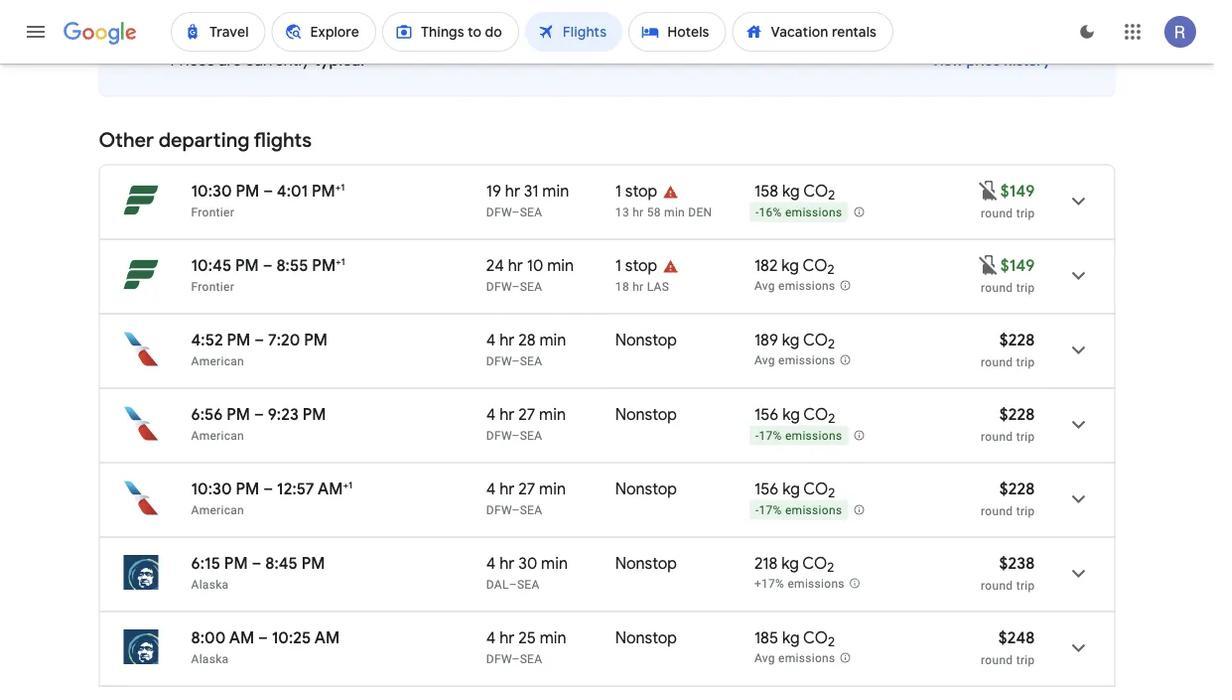 Task type: describe. For each thing, give the bounding box(es) containing it.
Arrival time: 8:45 PM. text field
[[265, 553, 325, 574]]

layover (1 of 1) is a 18 hr overnight layover at harry reid international airport in las vegas. element
[[616, 279, 745, 295]]

10:30 for 4:01
[[191, 181, 232, 201]]

total duration 4 hr 25 min. element
[[487, 628, 616, 651]]

hr for 12:57 am
[[500, 479, 515, 499]]

13 hr 58 min den
[[616, 205, 713, 219]]

4 for 8:45 pm
[[487, 553, 496, 574]]

149 us dollars text field for 182
[[1001, 255, 1036, 276]]

kg for 9:23 pm
[[783, 404, 801, 425]]

1 for 19 hr 31 min
[[341, 181, 345, 193]]

hr for 8:55 pm
[[508, 255, 523, 276]]

main menu image
[[24, 20, 48, 44]]

nonstop flight. element for 9:23
[[616, 404, 678, 428]]

– inside 8:00 am – 10:25 am alaska
[[258, 628, 268, 648]]

185 kg co 2
[[755, 628, 836, 651]]

flight details. leaves dallas/fort worth international airport at 6:56 pm on friday, january 12 and arrives at seattle-tacoma international airport at 9:23 pm on friday, january 12. image
[[1055, 401, 1103, 449]]

min for 7:20 pm
[[540, 330, 567, 350]]

+17%
[[755, 577, 785, 591]]

Arrival time: 9:23 PM. text field
[[268, 404, 326, 425]]

- for am
[[756, 504, 759, 518]]

hr right 18
[[633, 280, 644, 294]]

stop for 24 hr 10 min
[[626, 255, 658, 276]]

pm right '4:01'
[[312, 181, 336, 201]]

Departure time: 8:00 AM. text field
[[191, 628, 254, 648]]

frontier for 10:45
[[191, 280, 234, 294]]

8:00
[[191, 628, 226, 648]]

flight details. leaves dallas/fort worth international airport at 10:45 pm on friday, january 12 and arrives at seattle-tacoma international airport at 8:55 pm on saturday, january 13. image
[[1055, 252, 1103, 300]]

flight details. leaves dallas/fort worth international airport at 4:52 pm on friday, january 12 and arrives at seattle-tacoma international airport at 7:20 pm on friday, january 12. image
[[1055, 326, 1103, 374]]

$248 round trip
[[982, 628, 1036, 667]]

flights
[[254, 128, 312, 153]]

+17% emissions
[[755, 577, 845, 591]]

sea for 12:57 am
[[520, 503, 543, 517]]

round for 7:20 pm
[[982, 355, 1014, 369]]

24
[[487, 255, 505, 276]]

4 hr 25 min dfw – sea
[[487, 628, 567, 666]]

min for 9:23 pm
[[540, 404, 566, 425]]

185
[[755, 628, 779, 648]]

4:52
[[191, 330, 223, 350]]

1 up 18
[[616, 255, 622, 276]]

co for 9:23 pm
[[804, 404, 829, 425]]

-17% emissions for 9:23 pm
[[756, 429, 843, 443]]

17% for 9:23 pm
[[759, 429, 782, 443]]

avg emissions for 189
[[755, 354, 836, 368]]

– up 30
[[512, 503, 520, 517]]

pm right the 6:15
[[224, 553, 248, 574]]

currently
[[245, 50, 310, 70]]

18
[[616, 280, 630, 294]]

16%
[[759, 206, 782, 220]]

prices
[[170, 50, 215, 70]]

189 kg co 2
[[755, 330, 836, 353]]

hr for 4:01 pm
[[505, 181, 521, 201]]

1 up 13
[[616, 181, 622, 201]]

2 for 10:25 am
[[829, 634, 836, 651]]

10:45 pm – 8:55 pm + 1
[[191, 255, 345, 276]]

2 trip from the top
[[1017, 281, 1036, 295]]

$228 round trip for 7:20
[[982, 330, 1036, 369]]

3 $228 from the top
[[1000, 479, 1036, 499]]

6:15
[[191, 553, 221, 574]]

Arrival time: 8:55 PM on  Saturday, January 13. text field
[[277, 255, 345, 276]]

change appearance image
[[1064, 8, 1112, 56]]

leaves dallas/fort worth international airport at 4:52 pm on friday, january 12 and arrives at seattle-tacoma international airport at 7:20 pm on friday, january 12. element
[[191, 330, 328, 350]]

4 for 12:57 am
[[487, 479, 496, 499]]

10:45
[[191, 255, 232, 276]]

co for 12:57 am
[[804, 479, 829, 499]]

158
[[755, 181, 779, 201]]

nonstop for 7:20
[[616, 330, 678, 350]]

– inside the 24 hr 10 min dfw – sea
[[512, 280, 520, 294]]

30
[[519, 553, 538, 574]]

248 US dollars text field
[[999, 628, 1036, 648]]

2 for 12:57 am
[[829, 485, 836, 502]]

– inside 6:15 pm – 8:45 pm alaska
[[252, 553, 262, 574]]

156 kg co 2 for 9:23 pm
[[755, 404, 836, 427]]

trip for 12:57 am
[[1017, 504, 1036, 518]]

history
[[1005, 52, 1052, 70]]

– inside 4 hr 28 min dfw – sea
[[512, 354, 520, 368]]

1 for 24 hr 10 min
[[341, 255, 345, 268]]

kg for 4:01 pm
[[783, 181, 800, 201]]

9:23
[[268, 404, 299, 425]]

hr for 8:45 pm
[[500, 553, 515, 574]]

view price history image
[[1054, 36, 1101, 84]]

58
[[647, 205, 661, 219]]

total duration 4 hr 30 min. element
[[487, 553, 616, 577]]

4 for 10:25 am
[[487, 628, 496, 648]]

– inside 4 hr 30 min dal – sea
[[509, 578, 517, 592]]

round for 9:23 pm
[[982, 430, 1014, 444]]

kg for 12:57 am
[[783, 479, 801, 499]]

nonstop for 8:45
[[616, 553, 678, 574]]

1 stop for 24 hr 10 min
[[616, 255, 658, 276]]

25
[[519, 628, 536, 648]]

am for 12:57
[[318, 479, 343, 499]]

american for 4:52
[[191, 354, 244, 368]]

den
[[689, 205, 713, 219]]

2 for 9:23 pm
[[829, 410, 836, 427]]

228 us dollars text field for 156
[[1000, 404, 1036, 425]]

pm left "12:57"
[[236, 479, 260, 499]]

$238 round trip
[[982, 553, 1036, 593]]

total duration 4 hr 28 min. element
[[487, 330, 616, 353]]

round for 12:57 am
[[982, 504, 1014, 518]]

24 hr 10 min dfw – sea
[[487, 255, 574, 294]]

– down 4 hr 28 min dfw – sea at left
[[512, 429, 520, 443]]

sea for 4:01 pm
[[520, 205, 543, 219]]

pm right 4:52
[[227, 330, 251, 350]]

4 hr 28 min dfw – sea
[[487, 330, 567, 368]]

2 for 8:45 pm
[[828, 559, 835, 576]]

avg for 182
[[755, 279, 776, 293]]

– left 8:55 on the top left
[[263, 255, 273, 276]]

1 for 4 hr 27 min
[[349, 479, 353, 491]]

leaves dallas/fort worth international airport at 8:00 am on friday, january 12 and arrives at seattle-tacoma international airport at 10:25 am on friday, january 12. element
[[191, 628, 340, 648]]

dfw for 10:25 am
[[487, 652, 512, 666]]

round trip for 182
[[982, 281, 1036, 295]]

this price for this flight doesn't include overhead bin access. if you need a carry-on bag, use the bags filter to update prices. image for 158
[[977, 179, 1001, 202]]

4:52 pm – 7:20 pm american
[[191, 330, 328, 368]]

total duration 24 hr 10 min. element
[[487, 255, 616, 279]]

trip for 9:23 pm
[[1017, 430, 1036, 444]]

Departure time: 10:30 PM. text field
[[191, 181, 260, 201]]

pm right 7:20
[[304, 330, 328, 350]]

leaves dallas/fort worth international airport at 10:30 pm on friday, january 12 and arrives at seattle-tacoma international airport at 4:01 pm on saturday, january 13. element
[[191, 181, 345, 201]]

pm right the 10:45
[[235, 255, 259, 276]]

hr for 10:25 am
[[500, 628, 515, 648]]

am right the 8:00
[[229, 628, 254, 648]]

stop for 19 hr 31 min
[[626, 181, 658, 201]]

$228 round trip for 9:23
[[982, 404, 1036, 444]]

156 kg co 2 for 12:57 am
[[755, 479, 836, 502]]

2 for 8:55 pm
[[828, 261, 835, 278]]

flight details. leaves dallas/fort worth international airport at 10:30 pm on friday, january 12 and arrives at seattle-tacoma international airport at 12:57 am on saturday, january 13. image
[[1055, 475, 1103, 523]]

avg for 185
[[755, 652, 776, 666]]

2 round from the top
[[982, 281, 1014, 295]]

17% for 12:57 am
[[759, 504, 782, 518]]

8:00 am – 10:25 am alaska
[[191, 628, 340, 666]]

– inside 4:52 pm – 7:20 pm american
[[254, 330, 264, 350]]

dfw for 8:55 pm
[[487, 280, 512, 294]]

12:57
[[277, 479, 315, 499]]

round for 10:25 am
[[982, 653, 1014, 667]]

pm right 8:45
[[302, 553, 325, 574]]

price
[[967, 52, 1001, 70]]

Departure time: 6:56 PM. text field
[[191, 404, 250, 425]]

leaves dallas/fort worth international airport at 10:45 pm on friday, january 12 and arrives at seattle-tacoma international airport at 8:55 pm on saturday, january 13. element
[[191, 255, 345, 276]]

dfw for 9:23 pm
[[487, 429, 512, 443]]

1 stop flight. element for 19 hr 31 min
[[616, 181, 658, 204]]

1 stop flight. element for 24 hr 10 min
[[616, 255, 658, 279]]

+ for 8:55 pm
[[336, 255, 341, 268]]

co for 4:01 pm
[[804, 181, 829, 201]]

Departure time: 4:52 PM. text field
[[191, 330, 251, 350]]

sea for 8:55 pm
[[520, 280, 543, 294]]

layover (1 of 1) is a 13 hr 58 min overnight layover at denver international airport in denver. element
[[616, 204, 745, 220]]

frontier for 10:30
[[191, 205, 234, 219]]

149 us dollars text field for 158
[[1001, 181, 1036, 201]]

+ for 4:01 pm
[[336, 181, 341, 193]]

avg emissions for 182
[[755, 279, 836, 293]]

view
[[932, 52, 964, 70]]

kg for 8:45 pm
[[782, 553, 800, 574]]

trip for 7:20 pm
[[1017, 355, 1036, 369]]

4:01
[[277, 181, 308, 201]]

$228 for 7:20
[[1000, 330, 1036, 350]]

typical
[[314, 50, 365, 70]]



Task type: locate. For each thing, give the bounding box(es) containing it.
5 nonstop from the top
[[616, 628, 678, 648]]

nonstop flight. element
[[616, 330, 678, 353], [616, 404, 678, 428], [616, 479, 678, 502], [616, 553, 678, 577], [616, 628, 678, 651]]

0 vertical spatial round trip
[[982, 206, 1036, 220]]

2 vertical spatial $228
[[1000, 479, 1036, 499]]

flight details. leaves dallas/fort worth international airport at 8:00 am on friday, january 12 and arrives at seattle-tacoma international airport at 10:25 am on friday, january 12. image
[[1055, 624, 1103, 672]]

1 stop flight. element
[[616, 181, 658, 204], [616, 255, 658, 279]]

2 up -16% emissions
[[829, 187, 836, 204]]

1 vertical spatial 1 stop flight. element
[[616, 255, 658, 279]]

min inside 4 hr 28 min dfw – sea
[[540, 330, 567, 350]]

1 vertical spatial 228 us dollars text field
[[1000, 404, 1036, 425]]

10:30 down 6:56
[[191, 479, 232, 499]]

$149 left flight details. leaves dallas/fort worth international airport at 10:45 pm on friday, january 12 and arrives at seattle-tacoma international airport at 8:55 pm on saturday, january 13. image
[[1001, 255, 1036, 276]]

3 dfw from the top
[[487, 354, 512, 368]]

+ for 12:57 am
[[343, 479, 349, 491]]

0 vertical spatial $228
[[1000, 330, 1036, 350]]

sea down 28 in the left of the page
[[520, 354, 543, 368]]

2 vertical spatial american
[[191, 503, 244, 517]]

– inside 19 hr 31 min dfw – sea
[[512, 205, 520, 219]]

las
[[647, 280, 670, 294]]

1 dfw from the top
[[487, 205, 512, 219]]

other
[[99, 128, 154, 153]]

1 right '4:01'
[[341, 181, 345, 193]]

view price history
[[932, 52, 1052, 70]]

-17% emissions for 12:57 am
[[756, 504, 843, 518]]

min up total duration 4 hr 30 min. element on the bottom
[[540, 479, 566, 499]]

1 vertical spatial 156 kg co 2
[[755, 479, 836, 502]]

6:56
[[191, 404, 223, 425]]

156 for 9:23 pm
[[755, 404, 779, 425]]

2 $149 from the top
[[1001, 255, 1036, 276]]

0 vertical spatial 156
[[755, 404, 779, 425]]

co right the '185'
[[804, 628, 829, 648]]

1 stop from the top
[[626, 181, 658, 201]]

2 156 from the top
[[755, 479, 779, 499]]

co for 8:55 pm
[[803, 255, 828, 276]]

kg right the '185'
[[783, 628, 800, 648]]

– left 7:20
[[254, 330, 264, 350]]

co up -16% emissions
[[804, 181, 829, 201]]

other departing flights
[[99, 128, 312, 153]]

156 for 12:57 am
[[755, 479, 779, 499]]

kg
[[783, 181, 800, 201], [782, 255, 800, 276], [783, 330, 800, 350], [783, 404, 801, 425], [783, 479, 801, 499], [782, 553, 800, 574], [783, 628, 800, 648]]

2 $228 round trip from the top
[[982, 404, 1036, 444]]

228 US dollars text field
[[1000, 479, 1036, 499]]

kg up 218 kg co 2
[[783, 479, 801, 499]]

sea up 30
[[520, 503, 543, 517]]

$228 left flight details. leaves dallas/fort worth international airport at 6:56 pm on friday, january 12 and arrives at seattle-tacoma international airport at 9:23 pm on friday, january 12. image
[[1000, 404, 1036, 425]]

3 $228 round trip from the top
[[982, 479, 1036, 518]]

– left 10:25
[[258, 628, 268, 648]]

min for 10:25 am
[[540, 628, 567, 648]]

27 down 4 hr 28 min dfw – sea at left
[[519, 404, 536, 425]]

- for pm
[[756, 206, 759, 220]]

0 vertical spatial 27
[[519, 404, 536, 425]]

trip
[[1017, 206, 1036, 220], [1017, 281, 1036, 295], [1017, 355, 1036, 369], [1017, 430, 1036, 444], [1017, 504, 1036, 518], [1017, 579, 1036, 593], [1017, 653, 1036, 667]]

2 vertical spatial -
[[756, 504, 759, 518]]

4 down 4 hr 28 min dfw – sea at left
[[487, 404, 496, 425]]

2 4 from the top
[[487, 404, 496, 425]]

2 1 stop flight. element from the top
[[616, 255, 658, 279]]

– left "12:57"
[[263, 479, 273, 499]]

2 17% from the top
[[759, 504, 782, 518]]

round down 248 us dollars text field
[[982, 653, 1014, 667]]

1 round trip from the top
[[982, 206, 1036, 220]]

2 4 hr 27 min dfw – sea from the top
[[487, 479, 566, 517]]

2 for 4:01 pm
[[829, 187, 836, 204]]

2 vertical spatial avg emissions
[[755, 652, 836, 666]]

182
[[755, 255, 778, 276]]

round inside $248 round trip
[[982, 653, 1014, 667]]

Departure time: 10:30 PM. text field
[[191, 479, 260, 499]]

1 right 8:55 on the top left
[[341, 255, 345, 268]]

0 vertical spatial american
[[191, 354, 244, 368]]

18 hr las
[[616, 280, 670, 294]]

2 alaska from the top
[[191, 652, 229, 666]]

7:20
[[268, 330, 300, 350]]

round left the flight details. leaves dallas/fort worth international airport at 4:52 pm on friday, january 12 and arrives at seattle-tacoma international airport at 7:20 pm on friday, january 12. icon
[[982, 355, 1014, 369]]

2 -17% emissions from the top
[[756, 504, 843, 518]]

7 round from the top
[[982, 653, 1014, 667]]

10:30 pm – 12:57 am + 1
[[191, 479, 353, 499]]

10
[[527, 255, 544, 276]]

27 for 12:57 am
[[519, 479, 536, 499]]

1 nonstop flight. element from the top
[[616, 330, 678, 353]]

2 stop from the top
[[626, 255, 658, 276]]

avg
[[755, 279, 776, 293], [755, 354, 776, 368], [755, 652, 776, 666]]

0 vertical spatial 17%
[[759, 429, 782, 443]]

8:55
[[277, 255, 308, 276]]

1 $228 round trip from the top
[[982, 330, 1036, 369]]

2 inside 189 kg co 2
[[828, 336, 836, 353]]

3 nonstop from the top
[[616, 479, 678, 499]]

1 vertical spatial total duration 4 hr 27 min. element
[[487, 479, 616, 502]]

co down 189 kg co 2 at the right
[[804, 404, 829, 425]]

2 dfw from the top
[[487, 280, 512, 294]]

flight details. leaves dallas love field at 6:15 pm on friday, january 12 and arrives at seattle-tacoma international airport at 8:45 pm on friday, january 12. image
[[1055, 550, 1103, 598]]

1 vertical spatial -17% emissions
[[756, 504, 843, 518]]

min inside 19 hr 31 min dfw – sea
[[543, 181, 569, 201]]

4 round from the top
[[982, 430, 1014, 444]]

kg inside 182 kg co 2
[[782, 255, 800, 276]]

hr inside 19 hr 31 min dfw – sea
[[505, 181, 521, 201]]

min inside 4 hr 30 min dal – sea
[[542, 553, 568, 574]]

4 dfw from the top
[[487, 429, 512, 443]]

19 hr 31 min dfw – sea
[[487, 181, 569, 219]]

2 - from the top
[[756, 429, 759, 443]]

departing
[[159, 128, 250, 153]]

stop
[[626, 181, 658, 201], [626, 255, 658, 276]]

hr for 7:20 pm
[[500, 330, 515, 350]]

min for 12:57 am
[[540, 479, 566, 499]]

trip up $228 text box
[[1017, 430, 1036, 444]]

co inside 189 kg co 2
[[804, 330, 828, 350]]

0 vertical spatial 228 us dollars text field
[[1000, 330, 1036, 350]]

2 149 us dollars text field from the top
[[1001, 255, 1036, 276]]

-
[[756, 206, 759, 220], [756, 429, 759, 443], [756, 504, 759, 518]]

hr for 9:23 pm
[[500, 404, 515, 425]]

avg emissions for 185
[[755, 652, 836, 666]]

– inside the 6:56 pm – 9:23 pm american
[[254, 404, 264, 425]]

4 inside 4 hr 28 min dfw – sea
[[487, 330, 496, 350]]

5 nonstop flight. element from the top
[[616, 628, 678, 651]]

-17% emissions
[[756, 429, 843, 443], [756, 504, 843, 518]]

– down total duration 19 hr 31 min. element
[[512, 205, 520, 219]]

co inside 182 kg co 2
[[803, 255, 828, 276]]

2 total duration 4 hr 27 min. element from the top
[[487, 479, 616, 502]]

4
[[487, 330, 496, 350], [487, 404, 496, 425], [487, 479, 496, 499], [487, 553, 496, 574], [487, 628, 496, 648]]

1 vertical spatial 149 us dollars text field
[[1001, 255, 1036, 276]]

pm left '4:01'
[[236, 181, 260, 201]]

2 inside 182 kg co 2
[[828, 261, 835, 278]]

+ right '4:01'
[[336, 181, 341, 193]]

+ inside 10:30 pm – 12:57 am + 1
[[343, 479, 349, 491]]

round down $228 text box
[[982, 504, 1014, 518]]

1 156 from the top
[[755, 404, 779, 425]]

2 1 stop from the top
[[616, 255, 658, 276]]

prices are currently typical
[[170, 50, 365, 70]]

2 down 189 kg co 2 at the right
[[829, 410, 836, 427]]

total duration 4 hr 27 min. element for 12:57 am
[[487, 479, 616, 502]]

co right 182
[[803, 255, 828, 276]]

0 vertical spatial 4 hr 27 min dfw – sea
[[487, 404, 566, 443]]

1 avg emissions from the top
[[755, 279, 836, 293]]

stop up 18 hr las
[[626, 255, 658, 276]]

dal
[[487, 578, 509, 592]]

2 $228 from the top
[[1000, 404, 1036, 425]]

1 vertical spatial alaska
[[191, 652, 229, 666]]

$248
[[999, 628, 1036, 648]]

kg inside 218 kg co 2
[[782, 553, 800, 574]]

$228 left the flight details. leaves dallas/fort worth international airport at 4:52 pm on friday, january 12 and arrives at seattle-tacoma international airport at 7:20 pm on friday, january 12. icon
[[1000, 330, 1036, 350]]

round trip
[[982, 206, 1036, 220], [982, 281, 1036, 295]]

hr inside 4 hr 30 min dal – sea
[[500, 553, 515, 574]]

1 this price for this flight doesn't include overhead bin access. if you need a carry-on bag, use the bags filter to update prices. image from the top
[[977, 179, 1001, 202]]

dfw down 4 hr 28 min dfw – sea at left
[[487, 429, 512, 443]]

avg emissions down 189 kg co 2 at the right
[[755, 354, 836, 368]]

alaska inside 8:00 am – 10:25 am alaska
[[191, 652, 229, 666]]

4 hr 27 min dfw – sea for 12:57 am
[[487, 479, 566, 517]]

–
[[263, 181, 273, 201], [512, 205, 520, 219], [263, 255, 273, 276], [512, 280, 520, 294], [254, 330, 264, 350], [512, 354, 520, 368], [254, 404, 264, 425], [512, 429, 520, 443], [263, 479, 273, 499], [512, 503, 520, 517], [252, 553, 262, 574], [509, 578, 517, 592], [258, 628, 268, 648], [512, 652, 520, 666]]

nonstop
[[616, 330, 678, 350], [616, 404, 678, 425], [616, 479, 678, 499], [616, 553, 678, 574], [616, 628, 678, 648]]

10:30 down other departing flights
[[191, 181, 232, 201]]

sea inside 19 hr 31 min dfw – sea
[[520, 205, 543, 219]]

1 vertical spatial $228
[[1000, 404, 1036, 425]]

sea for 9:23 pm
[[520, 429, 543, 443]]

american inside the 6:56 pm – 9:23 pm american
[[191, 429, 244, 443]]

7 trip from the top
[[1017, 653, 1036, 667]]

1 vertical spatial stop
[[626, 255, 658, 276]]

1 10:30 from the top
[[191, 181, 232, 201]]

dfw for 4:01 pm
[[487, 205, 512, 219]]

dfw for 7:20 pm
[[487, 354, 512, 368]]

co for 7:20 pm
[[804, 330, 828, 350]]

– down 28 in the left of the page
[[512, 354, 520, 368]]

kg right 182
[[782, 255, 800, 276]]

kg inside 158 kg co 2
[[783, 181, 800, 201]]

4 nonstop from the top
[[616, 553, 678, 574]]

total duration 19 hr 31 min. element
[[487, 181, 616, 204]]

0 vertical spatial $228 round trip
[[982, 330, 1036, 369]]

10:30
[[191, 181, 232, 201], [191, 479, 232, 499]]

frontier down the 10:45
[[191, 280, 234, 294]]

1 inside 10:30 pm – 4:01 pm + 1
[[341, 181, 345, 193]]

1 - from the top
[[756, 206, 759, 220]]

0 vertical spatial 156 kg co 2
[[755, 404, 836, 427]]

kg inside 185 kg co 2
[[783, 628, 800, 648]]

alaska inside 6:15 pm – 8:45 pm alaska
[[191, 578, 229, 592]]

0 vertical spatial this price for this flight doesn't include overhead bin access. if you need a carry-on bag, use the bags filter to update prices. image
[[977, 179, 1001, 202]]

17% down the 189
[[759, 429, 782, 443]]

4 hr 27 min dfw – sea for 9:23 pm
[[487, 404, 566, 443]]

hr left the 10
[[508, 255, 523, 276]]

1 228 us dollars text field from the top
[[1000, 330, 1036, 350]]

3 - from the top
[[756, 504, 759, 518]]

alaska down the 6:15
[[191, 578, 229, 592]]

0 vertical spatial stop
[[626, 181, 658, 201]]

min for 4:01 pm
[[543, 181, 569, 201]]

2 228 us dollars text field from the top
[[1000, 404, 1036, 425]]

1 frontier from the top
[[191, 205, 234, 219]]

$228 round trip up the $238 "text box"
[[982, 479, 1036, 518]]

27 up 30
[[519, 479, 536, 499]]

4 hr 27 min dfw – sea
[[487, 404, 566, 443], [487, 479, 566, 517]]

1 trip from the top
[[1017, 206, 1036, 220]]

round inside $238 round trip
[[982, 579, 1014, 593]]

1
[[341, 181, 345, 193], [616, 181, 622, 201], [341, 255, 345, 268], [616, 255, 622, 276], [349, 479, 353, 491]]

1 $228 from the top
[[1000, 330, 1036, 350]]

Departure time: 6:15 PM. text field
[[191, 553, 248, 574]]

am for 10:25
[[315, 628, 340, 648]]

1 17% from the top
[[759, 429, 782, 443]]

hr inside 4 hr 28 min dfw – sea
[[500, 330, 515, 350]]

total duration 4 hr 27 min. element
[[487, 404, 616, 428], [487, 479, 616, 502]]

min for 8:55 pm
[[548, 255, 574, 276]]

hr left 30
[[500, 553, 515, 574]]

2 round trip from the top
[[982, 281, 1036, 295]]

3 avg emissions from the top
[[755, 652, 836, 666]]

1 1 stop flight. element from the top
[[616, 181, 658, 204]]

nonstop flight. element for 7:20
[[616, 330, 678, 353]]

trip left flight details. leaves dallas/fort worth international airport at 10:45 pm on friday, january 12 and arrives at seattle-tacoma international airport at 8:55 pm on saturday, january 13. image
[[1017, 281, 1036, 295]]

4 for 7:20 pm
[[487, 330, 496, 350]]

am
[[318, 479, 343, 499], [229, 628, 254, 648], [315, 628, 340, 648]]

round
[[982, 206, 1014, 220], [982, 281, 1014, 295], [982, 355, 1014, 369], [982, 430, 1014, 444], [982, 504, 1014, 518], [982, 579, 1014, 593], [982, 653, 1014, 667]]

1 vertical spatial 10:30
[[191, 479, 232, 499]]

0 vertical spatial total duration 4 hr 27 min. element
[[487, 404, 616, 428]]

27
[[519, 404, 536, 425], [519, 479, 536, 499]]

1 4 from the top
[[487, 330, 496, 350]]

1 inside 10:45 pm – 8:55 pm + 1
[[341, 255, 345, 268]]

nonstop for 9:23
[[616, 404, 678, 425]]

dfw up 4 hr 30 min dal – sea
[[487, 503, 512, 517]]

nonstop flight. element for 10:25
[[616, 628, 678, 651]]

156 kg co 2
[[755, 404, 836, 427], [755, 479, 836, 502]]

1 vertical spatial 4 hr 27 min dfw – sea
[[487, 479, 566, 517]]

5 trip from the top
[[1017, 504, 1036, 518]]

sea down 25
[[520, 652, 543, 666]]

dfw down 19
[[487, 205, 512, 219]]

0 vertical spatial 10:30
[[191, 181, 232, 201]]

2 vertical spatial avg
[[755, 652, 776, 666]]

co up "+17% emissions"
[[803, 553, 828, 574]]

2 for 7:20 pm
[[828, 336, 836, 353]]

4 trip from the top
[[1017, 430, 1036, 444]]

228 US dollars text field
[[1000, 330, 1036, 350], [1000, 404, 1036, 425]]

3 nonstop flight. element from the top
[[616, 479, 678, 502]]

4 up 'dal'
[[487, 553, 496, 574]]

– left '4:01'
[[263, 181, 273, 201]]

6:56 pm – 9:23 pm american
[[191, 404, 326, 443]]

3 trip from the top
[[1017, 355, 1036, 369]]

sea for 8:45 pm
[[517, 578, 540, 592]]

hr left 25
[[500, 628, 515, 648]]

min right 30
[[542, 553, 568, 574]]

0 vertical spatial -17% emissions
[[756, 429, 843, 443]]

4 hr 27 min dfw – sea down 4 hr 28 min dfw – sea at left
[[487, 404, 566, 443]]

228 us dollars text field left the flight details. leaves dallas/fort worth international airport at 4:52 pm on friday, january 12 and arrives at seattle-tacoma international airport at 7:20 pm on friday, january 12. icon
[[1000, 330, 1036, 350]]

10:30 for 12:57
[[191, 479, 232, 499]]

238 US dollars text field
[[1000, 553, 1036, 574]]

co for 8:45 pm
[[803, 553, 828, 574]]

10:30 pm – 4:01 pm + 1
[[191, 181, 345, 201]]

round trip for 158
[[982, 206, 1036, 220]]

total duration 4 hr 27 min. element for 9:23 pm
[[487, 404, 616, 428]]

228 us dollars text field for 189
[[1000, 330, 1036, 350]]

-17% emissions down 189 kg co 2 at the right
[[756, 429, 843, 443]]

emissions
[[786, 206, 843, 220], [779, 279, 836, 293], [779, 354, 836, 368], [786, 429, 843, 443], [786, 504, 843, 518], [788, 577, 845, 591], [779, 652, 836, 666]]

pm right 8:55 on the top left
[[312, 255, 336, 276]]

sea for 7:20 pm
[[520, 354, 543, 368]]

kg for 8:55 pm
[[782, 255, 800, 276]]

total duration 4 hr 27 min. element down 4 hr 28 min dfw – sea at left
[[487, 404, 616, 428]]

kg right the 189
[[783, 330, 800, 350]]

1 vertical spatial avg emissions
[[755, 354, 836, 368]]

leaves dallas love field at 6:15 pm on friday, january 12 and arrives at seattle-tacoma international airport at 8:45 pm on friday, january 12. element
[[191, 553, 325, 574]]

+ inside 10:45 pm – 8:55 pm + 1
[[336, 255, 341, 268]]

8:45
[[265, 553, 298, 574]]

1 $149 from the top
[[1001, 181, 1036, 201]]

$228 round trip up $228 text box
[[982, 404, 1036, 444]]

2 avg from the top
[[755, 354, 776, 368]]

$149 for 158
[[1001, 181, 1036, 201]]

6 dfw from the top
[[487, 652, 512, 666]]

flight details. leaves dallas/fort worth international airport at 10:30 pm on friday, january 12 and arrives at seattle-tacoma international airport at 4:01 pm on saturday, january 13. image
[[1055, 177, 1103, 225]]

0 vertical spatial avg emissions
[[755, 279, 836, 293]]

Arrival time: 4:01 PM on  Saturday, January 13. text field
[[277, 181, 345, 201]]

alaska for 8:00
[[191, 652, 229, 666]]

-17% emissions up 218 kg co 2
[[756, 504, 843, 518]]

sea for 10:25 am
[[520, 652, 543, 666]]

1 american from the top
[[191, 354, 244, 368]]

1 vertical spatial +
[[336, 255, 341, 268]]

149 us dollars text field left flight details. leaves dallas/fort worth international airport at 10:45 pm on friday, january 12 and arrives at seattle-tacoma international airport at 8:55 pm on saturday, january 13. image
[[1001, 255, 1036, 276]]

1 inside 10:30 pm – 12:57 am + 1
[[349, 479, 353, 491]]

5 4 from the top
[[487, 628, 496, 648]]

2 vertical spatial $228 round trip
[[982, 479, 1036, 518]]

4 hr 30 min dal – sea
[[487, 553, 568, 592]]

this price for this flight doesn't include overhead bin access. if you need a carry-on bag, use the bags filter to update prices. image
[[977, 179, 1001, 202], [977, 253, 1001, 277]]

1 avg from the top
[[755, 279, 776, 293]]

dfw down total duration 4 hr 28 min. element
[[487, 354, 512, 368]]

hr inside the 24 hr 10 min dfw – sea
[[508, 255, 523, 276]]

avg emissions
[[755, 279, 836, 293], [755, 354, 836, 368], [755, 652, 836, 666]]

1 nonstop from the top
[[616, 330, 678, 350]]

2 10:30 from the top
[[191, 479, 232, 499]]

nonstop for 10:25
[[616, 628, 678, 648]]

2 vertical spatial +
[[343, 479, 349, 491]]

0 vertical spatial avg
[[755, 279, 776, 293]]

19
[[487, 181, 502, 201]]

sea inside 4 hr 25 min dfw – sea
[[520, 652, 543, 666]]

trip inside $248 round trip
[[1017, 653, 1036, 667]]

1 vertical spatial avg
[[755, 354, 776, 368]]

1 vertical spatial 17%
[[759, 504, 782, 518]]

sea inside 4 hr 28 min dfw – sea
[[520, 354, 543, 368]]

1 alaska from the top
[[191, 578, 229, 592]]

0 vertical spatial frontier
[[191, 205, 234, 219]]

dfw inside the 24 hr 10 min dfw – sea
[[487, 280, 512, 294]]

2 inside 185 kg co 2
[[829, 634, 836, 651]]

1 vertical spatial american
[[191, 429, 244, 443]]

1 stop
[[616, 181, 658, 201], [616, 255, 658, 276]]

Departure time: 10:45 PM. text field
[[191, 255, 259, 276]]

pm right 9:23
[[303, 404, 326, 425]]

4 inside 4 hr 30 min dal – sea
[[487, 553, 496, 574]]

2
[[829, 187, 836, 204], [828, 261, 835, 278], [828, 336, 836, 353], [829, 410, 836, 427], [829, 485, 836, 502], [828, 559, 835, 576], [829, 634, 836, 651]]

2 27 from the top
[[519, 479, 536, 499]]

kg down 189 kg co 2 at the right
[[783, 404, 801, 425]]

trip for 10:25 am
[[1017, 653, 1036, 667]]

1 vertical spatial frontier
[[191, 280, 234, 294]]

Arrival time: 12:57 AM on  Saturday, January 13. text field
[[277, 479, 353, 499]]

hr inside 4 hr 25 min dfw – sea
[[500, 628, 515, 648]]

leaves dallas/fort worth international airport at 10:30 pm on friday, january 12 and arrives at seattle-tacoma international airport at 12:57 am on saturday, january 13. element
[[191, 479, 353, 499]]

2 up 218 kg co 2
[[829, 485, 836, 502]]

6 round from the top
[[982, 579, 1014, 593]]

$228 left flight details. leaves dallas/fort worth international airport at 10:30 pm on friday, january 12 and arrives at seattle-tacoma international airport at 12:57 am on saturday, january 13. icon
[[1000, 479, 1036, 499]]

3 american from the top
[[191, 503, 244, 517]]

3 4 from the top
[[487, 479, 496, 499]]

frontier down departure time: 10:30 pm. text field
[[191, 205, 234, 219]]

218
[[755, 553, 778, 574]]

5 round from the top
[[982, 504, 1014, 518]]

avg emissions down 182 kg co 2
[[755, 279, 836, 293]]

1 vertical spatial 1 stop
[[616, 255, 658, 276]]

156 kg co 2 down 189 kg co 2 at the right
[[755, 404, 836, 427]]

min
[[543, 181, 569, 201], [665, 205, 685, 219], [548, 255, 574, 276], [540, 330, 567, 350], [540, 404, 566, 425], [540, 479, 566, 499], [542, 553, 568, 574], [540, 628, 567, 648]]

are
[[219, 50, 242, 70]]

189
[[755, 330, 779, 350]]

0 vertical spatial 149 us dollars text field
[[1001, 181, 1036, 201]]

leaves dallas/fort worth international airport at 6:56 pm on friday, january 12 and arrives at seattle-tacoma international airport at 9:23 pm on friday, january 12. element
[[191, 404, 326, 425]]

Arrival time: 10:25 AM. text field
[[272, 628, 340, 648]]

kg for 10:25 am
[[783, 628, 800, 648]]

round up $228 text box
[[982, 430, 1014, 444]]

sea inside the 24 hr 10 min dfw – sea
[[520, 280, 543, 294]]

avg down the '185'
[[755, 652, 776, 666]]

$149 for 182
[[1001, 255, 1036, 276]]

Arrival time: 7:20 PM. text field
[[268, 330, 328, 350]]

1 4 hr 27 min dfw – sea from the top
[[487, 404, 566, 443]]

alaska
[[191, 578, 229, 592], [191, 652, 229, 666]]

1 round from the top
[[982, 206, 1014, 220]]

3 avg from the top
[[755, 652, 776, 666]]

3 round from the top
[[982, 355, 1014, 369]]

co inside 218 kg co 2
[[803, 553, 828, 574]]

2 american from the top
[[191, 429, 244, 443]]

1 vertical spatial this price for this flight doesn't include overhead bin access. if you need a carry-on bag, use the bags filter to update prices. image
[[977, 253, 1001, 277]]

trip inside $238 round trip
[[1017, 579, 1036, 593]]

2 frontier from the top
[[191, 280, 234, 294]]

4 nonstop flight. element from the top
[[616, 553, 678, 577]]

dfw for 12:57 am
[[487, 503, 512, 517]]

min right 28 in the left of the page
[[540, 330, 567, 350]]

avg down the 189
[[755, 354, 776, 368]]

hr up 4 hr 30 min dal – sea
[[500, 479, 515, 499]]

round for 8:45 pm
[[982, 579, 1014, 593]]

218 kg co 2
[[755, 553, 835, 576]]

avg down 182
[[755, 279, 776, 293]]

228 us dollars text field left flight details. leaves dallas/fort worth international airport at 6:56 pm on friday, january 12 and arrives at seattle-tacoma international airport at 9:23 pm on friday, january 12. image
[[1000, 404, 1036, 425]]

sea
[[520, 205, 543, 219], [520, 280, 543, 294], [520, 354, 543, 368], [520, 429, 543, 443], [520, 503, 543, 517], [517, 578, 540, 592], [520, 652, 543, 666]]

2 nonstop from the top
[[616, 404, 678, 425]]

158 kg co 2
[[755, 181, 836, 204]]

$149
[[1001, 181, 1036, 201], [1001, 255, 1036, 276]]

2 nonstop flight. element from the top
[[616, 404, 678, 428]]

trip down 248 us dollars text field
[[1017, 653, 1036, 667]]

– down total duration 24 hr 10 min. 'element'
[[512, 280, 520, 294]]

5 dfw from the top
[[487, 503, 512, 517]]

round left "flight details. leaves dallas/fort worth international airport at 10:30 pm on friday, january 12 and arrives at seattle-tacoma international airport at 4:01 pm on saturday, january 13." image
[[982, 206, 1014, 220]]

2 156 kg co 2 from the top
[[755, 479, 836, 502]]

dfw
[[487, 205, 512, 219], [487, 280, 512, 294], [487, 354, 512, 368], [487, 429, 512, 443], [487, 503, 512, 517], [487, 652, 512, 666]]

182 kg co 2
[[755, 255, 835, 278]]

13
[[616, 205, 630, 219]]

trip left "flight details. leaves dallas/fort worth international airport at 10:30 pm on friday, january 12 and arrives at seattle-tacoma international airport at 4:01 pm on saturday, january 13." image
[[1017, 206, 1036, 220]]

alaska for 6:15
[[191, 578, 229, 592]]

4 left 25
[[487, 628, 496, 648]]

1 vertical spatial -
[[756, 429, 759, 443]]

min inside the 24 hr 10 min dfw – sea
[[548, 255, 574, 276]]

$238
[[1000, 553, 1036, 574]]

1 149 us dollars text field from the top
[[1001, 181, 1036, 201]]

$228 for 9:23
[[1000, 404, 1036, 425]]

156
[[755, 404, 779, 425], [755, 479, 779, 499]]

1 vertical spatial 156
[[755, 479, 779, 499]]

4 4 from the top
[[487, 553, 496, 574]]

31
[[524, 181, 539, 201]]

2 inside 218 kg co 2
[[828, 559, 835, 576]]

dfw inside 4 hr 28 min dfw – sea
[[487, 354, 512, 368]]

1 total duration 4 hr 27 min. element from the top
[[487, 404, 616, 428]]

kg inside 189 kg co 2
[[783, 330, 800, 350]]

hr down 4 hr 28 min dfw – sea at left
[[500, 404, 515, 425]]

28
[[519, 330, 536, 350]]

-16% emissions
[[756, 206, 843, 220]]

1 stop up 13
[[616, 181, 658, 201]]

hr left "31"
[[505, 181, 521, 201]]

min inside layover (1 of 1) is a 13 hr 58 min overnight layover at denver international airport in denver. element
[[665, 205, 685, 219]]

$228 round trip
[[982, 330, 1036, 369], [982, 404, 1036, 444], [982, 479, 1036, 518]]

kg up "+17% emissions"
[[782, 553, 800, 574]]

1 vertical spatial $149
[[1001, 255, 1036, 276]]

4 inside 4 hr 25 min dfw – sea
[[487, 628, 496, 648]]

0 vertical spatial alaska
[[191, 578, 229, 592]]

2 avg emissions from the top
[[755, 354, 836, 368]]

$228
[[1000, 330, 1036, 350], [1000, 404, 1036, 425], [1000, 479, 1036, 499]]

0 vertical spatial -
[[756, 206, 759, 220]]

1 1 stop from the top
[[616, 181, 658, 201]]

+ inside 10:30 pm – 4:01 pm + 1
[[336, 181, 341, 193]]

+ right 8:55 on the top left
[[336, 255, 341, 268]]

pm
[[236, 181, 260, 201], [312, 181, 336, 201], [235, 255, 259, 276], [312, 255, 336, 276], [227, 330, 251, 350], [304, 330, 328, 350], [227, 404, 250, 425], [303, 404, 326, 425], [236, 479, 260, 499], [224, 553, 248, 574], [302, 553, 325, 574]]

– left 8:45
[[252, 553, 262, 574]]

156 up 218
[[755, 479, 779, 499]]

alaska down the 8:00
[[191, 652, 229, 666]]

american inside 4:52 pm – 7:20 pm american
[[191, 354, 244, 368]]

co inside 158 kg co 2
[[804, 181, 829, 201]]

co for 10:25 am
[[804, 628, 829, 648]]

sea inside 4 hr 30 min dal – sea
[[517, 578, 540, 592]]

1 vertical spatial 27
[[519, 479, 536, 499]]

hr right 13
[[633, 205, 644, 219]]

min inside 4 hr 25 min dfw – sea
[[540, 628, 567, 648]]

10:25
[[272, 628, 311, 648]]

1 27 from the top
[[519, 404, 536, 425]]

4 for 9:23 pm
[[487, 404, 496, 425]]

kg for 7:20 pm
[[783, 330, 800, 350]]

+
[[336, 181, 341, 193], [336, 255, 341, 268], [343, 479, 349, 491]]

co
[[804, 181, 829, 201], [803, 255, 828, 276], [804, 330, 828, 350], [804, 404, 829, 425], [804, 479, 829, 499], [803, 553, 828, 574], [804, 628, 829, 648]]

1 -17% emissions from the top
[[756, 429, 843, 443]]

1 156 kg co 2 from the top
[[755, 404, 836, 427]]

27 for 9:23 pm
[[519, 404, 536, 425]]

trip for 8:45 pm
[[1017, 579, 1036, 593]]

co inside 185 kg co 2
[[804, 628, 829, 648]]

dfw inside 19 hr 31 min dfw – sea
[[487, 205, 512, 219]]

6 trip from the top
[[1017, 579, 1036, 593]]

pm right 6:56
[[227, 404, 250, 425]]

1 stop for 19 hr 31 min
[[616, 181, 658, 201]]

6:15 pm – 8:45 pm alaska
[[191, 553, 325, 592]]

17%
[[759, 429, 782, 443], [759, 504, 782, 518]]

0 vertical spatial 1 stop
[[616, 181, 658, 201]]

– inside 4 hr 25 min dfw – sea
[[512, 652, 520, 666]]

1 vertical spatial $228 round trip
[[982, 404, 1036, 444]]

0 vertical spatial +
[[336, 181, 341, 193]]

frontier
[[191, 205, 234, 219], [191, 280, 234, 294]]

4 up 4 hr 30 min dal – sea
[[487, 479, 496, 499]]

2 this price for this flight doesn't include overhead bin access. if you need a carry-on bag, use the bags filter to update prices. image from the top
[[977, 253, 1001, 277]]

149 US dollars text field
[[1001, 181, 1036, 201], [1001, 255, 1036, 276]]

dfw inside 4 hr 25 min dfw – sea
[[487, 652, 512, 666]]

2 inside 158 kg co 2
[[829, 187, 836, 204]]

0 vertical spatial $149
[[1001, 181, 1036, 201]]

1 stop up 18 hr las
[[616, 255, 658, 276]]

sea down "31"
[[520, 205, 543, 219]]

this price for this flight doesn't include overhead bin access. if you need a carry-on bag, use the bags filter to update prices. image for 182
[[977, 253, 1001, 277]]

0 vertical spatial 1 stop flight. element
[[616, 181, 658, 204]]

1 vertical spatial round trip
[[982, 281, 1036, 295]]



Task type: vqa. For each thing, say whether or not it's contained in the screenshot.
10:25 AM hr
yes



